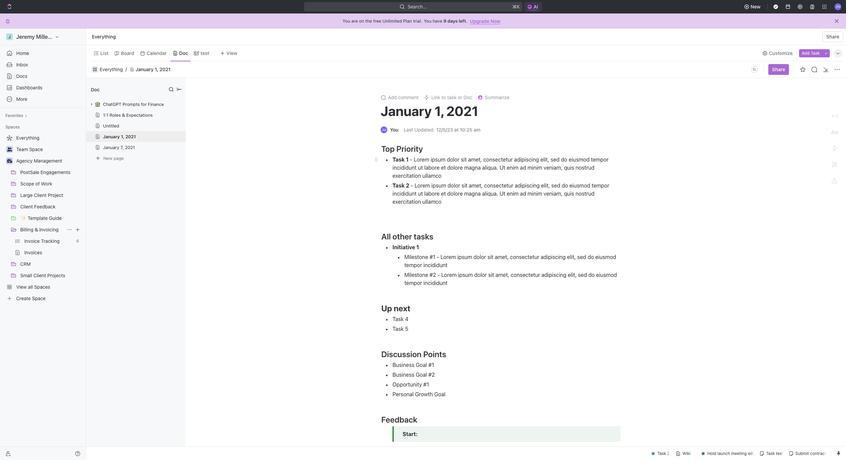 Task type: describe. For each thing, give the bounding box(es) containing it.
dolor inside the milestone #1 - lorem ipsum dolor sit amet, consectetur adipiscing elit, sed do eiusmod tempor incididunt
[[473, 254, 486, 260]]

business for business goal #1
[[393, 362, 414, 368]]

upgrade
[[470, 18, 489, 24]]

view button
[[218, 45, 240, 61]]

dropdown menu image
[[749, 64, 760, 75]]

space for team space
[[29, 147, 43, 152]]

1 horizontal spatial feedback
[[381, 415, 417, 425]]

have
[[433, 18, 442, 24]]

et for 1
[[441, 165, 446, 171]]

2 horizontal spatial you
[[424, 18, 431, 24]]

task for task 2
[[393, 183, 405, 189]]

goal for #2
[[416, 372, 427, 378]]

ai
[[534, 4, 538, 9]]

priority
[[396, 144, 423, 154]]

page
[[114, 156, 124, 161]]

1:1 roles & expectations
[[103, 112, 153, 118]]

0 vertical spatial &
[[122, 112, 125, 118]]

2021 down or
[[446, 103, 478, 119]]

business goal #2
[[393, 372, 435, 378]]

space for create space
[[32, 296, 46, 302]]

ut for 1
[[500, 165, 505, 171]]

create space
[[16, 296, 46, 302]]

new page
[[103, 156, 124, 161]]

0 vertical spatial 1,
[[155, 66, 158, 72]]

🏦 chatgpt prompts for finance
[[95, 101, 164, 107]]

- lorem ipsum dolor sit amet, consectetur adipiscing elit, sed do eiusmod tempor incididunt ut labore et dolore magna aliqua. ut enim ad minim veniam, quis nostrud exercitation ullamco for task 2
[[393, 183, 611, 205]]

all other tasks
[[381, 232, 433, 241]]

view all spaces link
[[3, 282, 82, 293]]

task inside button
[[811, 50, 820, 56]]

ut for 2
[[500, 191, 505, 197]]

#2 inside milestone #2 - lorem ipsum dolor sit amet, consectetur adipiscing elit, sed do eiusmod tempor incididunt
[[430, 272, 436, 278]]

2021 up january 7, 2021
[[125, 134, 136, 139]]

veniam, for task 2
[[544, 191, 563, 197]]

all
[[381, 232, 391, 241]]

initiative
[[393, 245, 415, 251]]

personal
[[393, 392, 414, 398]]

january 7, 2021
[[103, 145, 135, 150]]

of
[[35, 181, 40, 187]]

dolore for task 2
[[447, 191, 463, 197]]

client feedback link
[[20, 202, 82, 212]]

points
[[423, 350, 446, 359]]

docs
[[16, 73, 27, 79]]

2021 down calendar
[[160, 66, 171, 72]]

enim for task 1
[[507, 165, 519, 171]]

invoice tracking link
[[24, 236, 74, 247]]

opportunity
[[393, 382, 422, 388]]

postsale engagements
[[20, 170, 70, 175]]

list link
[[99, 48, 108, 58]]

all
[[28, 284, 33, 290]]

doc inside dropdown button
[[463, 95, 472, 100]]

1 vertical spatial january 1, 2021
[[381, 103, 478, 119]]

user group image
[[7, 148, 12, 152]]

0 vertical spatial january 1, 2021
[[136, 66, 171, 72]]

large client project
[[20, 193, 63, 198]]

free
[[373, 18, 381, 24]]

home
[[16, 50, 29, 56]]

amet, inside the milestone #1 - lorem ipsum dolor sit amet, consectetur adipiscing elit, sed do eiusmod tempor incididunt
[[495, 254, 509, 260]]

top
[[381, 144, 395, 154]]

to
[[442, 95, 446, 100]]

2021 right 7,
[[125, 145, 135, 150]]

share button
[[822, 31, 843, 42]]

milestone for milestone #1 - lorem ipsum dolor sit amet, consectetur adipiscing elit, sed do eiusmod tempor incididunt
[[404, 254, 428, 260]]

or
[[458, 95, 462, 100]]

summarize button
[[475, 93, 512, 102]]

consectetur inside milestone #2 - lorem ipsum dolor sit amet, consectetur adipiscing elit, sed do eiusmod tempor incididunt
[[511, 272, 540, 278]]

inbox
[[16, 62, 28, 68]]

#1 for opportunity
[[423, 382, 429, 388]]

task for task 1
[[393, 157, 405, 163]]

sit inside milestone #2 - lorem ipsum dolor sit amet, consectetur adipiscing elit, sed do eiusmod tempor incididunt
[[488, 272, 494, 278]]

j
[[8, 34, 11, 39]]

#1 for milestone
[[430, 254, 435, 260]]

growth
[[415, 392, 433, 398]]

- inside the milestone #1 - lorem ipsum dolor sit amet, consectetur adipiscing elit, sed do eiusmod tempor incididunt
[[437, 254, 439, 260]]

everything for top everything link
[[92, 34, 116, 40]]

you for you are on the free unlimited plan trial. you have 9 days left. upgrade now
[[343, 18, 350, 24]]

postsale engagements link
[[20, 167, 82, 178]]

12/5/23
[[436, 127, 453, 133]]

ai button
[[524, 2, 542, 11]]

- inside milestone #2 - lorem ipsum dolor sit amet, consectetur adipiscing elit, sed do eiusmod tempor incididunt
[[437, 272, 440, 278]]

project
[[48, 193, 63, 198]]

engagements
[[41, 170, 70, 175]]

aliqua. for 1
[[482, 165, 498, 171]]

calendar link
[[145, 48, 167, 58]]

exercitation for 1
[[393, 173, 421, 179]]

crm
[[20, 261, 31, 267]]

you for you
[[390, 127, 398, 133]]

agency management link
[[16, 156, 82, 166]]

task 1
[[393, 157, 409, 163]]

nostrud for 1
[[576, 165, 594, 171]]

2 vertical spatial january 1, 2021
[[103, 134, 136, 139]]

6
[[76, 239, 79, 244]]

initiative 1
[[393, 245, 420, 251]]

unlimited
[[382, 18, 402, 24]]

✨
[[20, 215, 26, 221]]

sed inside the milestone #1 - lorem ipsum dolor sit amet, consectetur adipiscing elit, sed do eiusmod tempor incididunt
[[577, 254, 586, 260]]

client feedback
[[20, 204, 55, 210]]

opportunity #1
[[393, 382, 429, 388]]

dolor inside milestone #2 - lorem ipsum dolor sit amet, consectetur adipiscing elit, sed do eiusmod tempor incididunt
[[474, 272, 487, 278]]

view all spaces
[[16, 284, 50, 290]]

new for new page
[[103, 156, 112, 161]]

ut for task 1
[[418, 165, 423, 171]]

view button
[[218, 48, 240, 58]]

up
[[381, 304, 392, 313]]

lorem inside milestone #2 - lorem ipsum dolor sit amet, consectetur adipiscing elit, sed do eiusmod tempor incididunt
[[441, 272, 457, 278]]

summarize
[[485, 95, 509, 100]]

favorites
[[5, 113, 23, 118]]

add comment
[[388, 95, 419, 100]]

last updated: 12/5/23 at 10:25 am
[[404, 127, 480, 133]]

do inside milestone #2 - lorem ipsum dolor sit amet, consectetur adipiscing elit, sed do eiusmod tempor incididunt
[[588, 272, 595, 278]]

goal for #1
[[416, 362, 427, 368]]

share inside share button
[[826, 34, 839, 40]]

link to task or doc
[[431, 95, 472, 100]]

billing & invoicing link
[[20, 225, 64, 235]]

small
[[20, 273, 32, 279]]

view for view
[[226, 50, 237, 56]]

tempor inside milestone #2 - lorem ipsum dolor sit amet, consectetur adipiscing elit, sed do eiusmod tempor incididunt
[[404, 280, 422, 286]]

minim for task 1
[[527, 165, 542, 171]]

test link
[[199, 48, 209, 58]]

more
[[16, 96, 27, 102]]

customize
[[769, 50, 793, 56]]

days
[[448, 18, 458, 24]]

milestone for milestone #2 - lorem ipsum dolor sit amet, consectetur adipiscing elit, sed do eiusmod tempor incididunt
[[404, 272, 428, 278]]

ullamco for task 2
[[422, 199, 441, 205]]

1 horizontal spatial doc
[[179, 50, 188, 56]]

plan
[[403, 18, 412, 24]]

sidebar navigation
[[0, 29, 87, 461]]

comment
[[398, 95, 419, 100]]

guide
[[49, 215, 62, 221]]

invoices link
[[24, 248, 82, 258]]

1 horizontal spatial spaces
[[34, 284, 50, 290]]

feedback inside tree
[[34, 204, 55, 210]]

projects
[[47, 273, 65, 279]]

new for new
[[751, 4, 761, 9]]

agency
[[16, 158, 33, 164]]

invoice tracking
[[24, 238, 60, 244]]

on
[[359, 18, 364, 24]]

tempor inside the milestone #1 - lorem ipsum dolor sit amet, consectetur adipiscing elit, sed do eiusmod tempor incididunt
[[404, 262, 422, 268]]

task 4
[[393, 316, 408, 323]]

1 vertical spatial everything link
[[100, 66, 123, 72]]

large
[[20, 193, 33, 198]]

untitled
[[103, 123, 119, 129]]

task for task 4
[[393, 316, 404, 323]]

1 vertical spatial #2
[[428, 372, 435, 378]]

dolore for task 1
[[447, 165, 463, 171]]

list
[[100, 50, 108, 56]]

jeremy
[[16, 34, 35, 40]]

lorem inside the milestone #1 - lorem ipsum dolor sit amet, consectetur adipiscing elit, sed do eiusmod tempor incididunt
[[440, 254, 456, 260]]



Task type: locate. For each thing, give the bounding box(es) containing it.
view
[[226, 50, 237, 56], [16, 284, 27, 290]]

eiusmod inside the milestone #1 - lorem ipsum dolor sit amet, consectetur adipiscing elit, sed do eiusmod tempor incididunt
[[595, 254, 616, 260]]

task
[[811, 50, 820, 56], [393, 157, 405, 163], [393, 183, 405, 189], [393, 316, 404, 323], [393, 326, 404, 332]]

1, down "link"
[[434, 103, 444, 119]]

0 vertical spatial doc
[[179, 50, 188, 56]]

invoices
[[24, 250, 42, 256]]

2 dolore from the top
[[447, 191, 463, 197]]

ad for task 2
[[520, 191, 526, 197]]

0 vertical spatial feedback
[[34, 204, 55, 210]]

1 magna from the top
[[464, 165, 481, 171]]

2
[[406, 183, 409, 189]]

et
[[441, 165, 446, 171], [441, 191, 446, 197]]

jeremy miller's workspace
[[16, 34, 84, 40]]

#1 up growth
[[423, 382, 429, 388]]

up next
[[381, 304, 410, 313]]

#1 down 'points'
[[428, 362, 434, 368]]

consectetur inside the milestone #1 - lorem ipsum dolor sit amet, consectetur adipiscing elit, sed do eiusmod tempor incididunt
[[510, 254, 539, 260]]

1 vertical spatial spaces
[[34, 284, 50, 290]]

veniam, for task 1
[[544, 165, 563, 171]]

2 ad from the top
[[520, 191, 526, 197]]

business time image
[[7, 159, 12, 163]]

1 ad from the top
[[520, 165, 526, 171]]

view left all
[[16, 284, 27, 290]]

1 vertical spatial magna
[[464, 191, 481, 197]]

you left last
[[390, 127, 398, 133]]

1 enim from the top
[[507, 165, 519, 171]]

adipiscing inside milestone #2 - lorem ipsum dolor sit amet, consectetur adipiscing elit, sed do eiusmod tempor incididunt
[[541, 272, 566, 278]]

incididunt inside milestone #2 - lorem ipsum dolor sit amet, consectetur adipiscing elit, sed do eiusmod tempor incididunt
[[423, 280, 447, 286]]

jm up share button
[[835, 4, 840, 9]]

0 vertical spatial share
[[826, 34, 839, 40]]

0 horizontal spatial jm
[[382, 128, 386, 132]]

docs link
[[3, 71, 83, 82]]

roles
[[110, 112, 121, 118]]

🏦 button
[[95, 101, 103, 107]]

1 vertical spatial ut
[[418, 191, 423, 197]]

0 vertical spatial ut
[[500, 165, 505, 171]]

task
[[447, 95, 456, 100]]

space down view all spaces link
[[32, 296, 46, 302]]

january
[[136, 66, 154, 72], [381, 103, 432, 119], [103, 134, 120, 139], [103, 145, 119, 150]]

& right billing
[[35, 227, 38, 233]]

feedback down large client project
[[34, 204, 55, 210]]

board
[[121, 50, 134, 56]]

0 vertical spatial - lorem ipsum dolor sit amet, consectetur adipiscing elit, sed do eiusmod tempor incididunt ut labore et dolore magna aliqua. ut enim ad minim veniam, quis nostrud exercitation ullamco
[[393, 157, 610, 179]]

1 for initiative 1
[[416, 245, 419, 251]]

1 vertical spatial aliqua.
[[482, 191, 498, 197]]

1 horizontal spatial 1
[[416, 245, 419, 251]]

2 milestone from the top
[[404, 272, 428, 278]]

1 vertical spatial add
[[388, 95, 397, 100]]

eiusmod inside milestone #2 - lorem ipsum dolor sit amet, consectetur adipiscing elit, sed do eiusmod tempor incididunt
[[596, 272, 617, 278]]

2 et from the top
[[441, 191, 446, 197]]

2 vertical spatial everything
[[16, 135, 39, 141]]

1 vertical spatial jm
[[382, 128, 386, 132]]

1 vertical spatial new
[[103, 156, 112, 161]]

scope
[[20, 181, 34, 187]]

team space
[[16, 147, 43, 152]]

doc link
[[178, 48, 188, 58]]

space up agency management
[[29, 147, 43, 152]]

0 vertical spatial quis
[[564, 165, 574, 171]]

goal right growth
[[434, 392, 445, 398]]

adipiscing inside the milestone #1 - lorem ipsum dolor sit amet, consectetur adipiscing elit, sed do eiusmod tempor incididunt
[[541, 254, 566, 260]]

0 vertical spatial #2
[[430, 272, 436, 278]]

1 vertical spatial quis
[[564, 191, 574, 197]]

2 exercitation from the top
[[393, 199, 421, 205]]

share down jm "dropdown button"
[[826, 34, 839, 40]]

1 labore from the top
[[424, 165, 440, 171]]

aliqua. for 2
[[482, 191, 498, 197]]

january down untitled
[[103, 134, 120, 139]]

client up "client feedback"
[[34, 193, 47, 198]]

milestone #2 - lorem ipsum dolor sit amet, consectetur adipiscing elit, sed do eiusmod tempor incididunt
[[404, 272, 618, 286]]

client for large
[[34, 193, 47, 198]]

jm inside "dropdown button"
[[835, 4, 840, 9]]

create space link
[[3, 293, 82, 304]]

billing & invoicing
[[20, 227, 59, 233]]

1 vertical spatial business
[[393, 372, 414, 378]]

top priority
[[381, 144, 423, 154]]

1 horizontal spatial share
[[826, 34, 839, 40]]

management
[[34, 158, 62, 164]]

amet, inside milestone #2 - lorem ipsum dolor sit amet, consectetur adipiscing elit, sed do eiusmod tempor incididunt
[[495, 272, 509, 278]]

1 aliqua. from the top
[[482, 165, 498, 171]]

ullamco for task 1
[[422, 173, 441, 179]]

2 - lorem ipsum dolor sit amet, consectetur adipiscing elit, sed do eiusmod tempor incididunt ut labore et dolore magna aliqua. ut enim ad minim veniam, quis nostrud exercitation ullamco from the top
[[393, 183, 611, 205]]

minim for task 2
[[527, 191, 542, 197]]

sed inside milestone #2 - lorem ipsum dolor sit amet, consectetur adipiscing elit, sed do eiusmod tempor incididunt
[[578, 272, 587, 278]]

incididunt
[[393, 165, 417, 171], [393, 191, 417, 197], [423, 262, 447, 268], [423, 280, 447, 286]]

task 5
[[393, 326, 408, 332]]

view for view all spaces
[[16, 284, 27, 290]]

2021
[[160, 66, 171, 72], [446, 103, 478, 119], [125, 134, 136, 139], [125, 145, 135, 150]]

for
[[141, 102, 147, 107]]

1 vertical spatial doc
[[91, 87, 100, 92]]

2 labore from the top
[[424, 191, 440, 197]]

sit inside the milestone #1 - lorem ipsum dolor sit amet, consectetur adipiscing elit, sed do eiusmod tempor incididunt
[[487, 254, 493, 260]]

view inside tree
[[16, 284, 27, 290]]

1 vertical spatial nostrud
[[576, 191, 594, 197]]

2 horizontal spatial 1,
[[434, 103, 444, 119]]

spaces down small client projects
[[34, 284, 50, 290]]

business up opportunity
[[393, 372, 414, 378]]

...
[[393, 447, 397, 453]]

1 et from the top
[[441, 165, 446, 171]]

client for small
[[33, 273, 46, 279]]

0 vertical spatial 1
[[406, 157, 409, 163]]

elit, inside milestone #2 - lorem ipsum dolor sit amet, consectetur adipiscing elit, sed do eiusmod tempor incididunt
[[568, 272, 577, 278]]

enim for task 2
[[507, 191, 519, 197]]

2 veniam, from the top
[[544, 191, 563, 197]]

1 vertical spatial minim
[[527, 191, 542, 197]]

discussion
[[381, 350, 421, 359]]

last
[[404, 127, 413, 133]]

more button
[[3, 94, 83, 105]]

1 vertical spatial enim
[[507, 191, 519, 197]]

everything link up list
[[90, 33, 117, 41]]

0 vertical spatial client
[[34, 193, 47, 198]]

small client projects
[[20, 273, 65, 279]]

milestone inside the milestone #1 - lorem ipsum dolor sit amet, consectetur adipiscing elit, sed do eiusmod tempor incididunt
[[404, 254, 428, 260]]

0 vertical spatial nostrud
[[576, 165, 594, 171]]

#2
[[430, 272, 436, 278], [428, 372, 435, 378]]

2 aliqua. from the top
[[482, 191, 498, 197]]

& inside tree
[[35, 227, 38, 233]]

0 vertical spatial aliqua.
[[482, 165, 498, 171]]

agency management
[[16, 158, 62, 164]]

0 horizontal spatial new
[[103, 156, 112, 161]]

2 vertical spatial everything link
[[3, 133, 82, 144]]

quis for task 2
[[564, 191, 574, 197]]

1 vertical spatial exercitation
[[393, 199, 421, 205]]

task for task 5
[[393, 326, 404, 332]]

new inside button
[[751, 4, 761, 9]]

1 vertical spatial labore
[[424, 191, 440, 197]]

everything up 'team space'
[[16, 135, 39, 141]]

1 vertical spatial feedback
[[381, 415, 417, 425]]

2 vertical spatial client
[[33, 273, 46, 279]]

0 horizontal spatial spaces
[[5, 125, 20, 130]]

1 horizontal spatial jm
[[835, 4, 840, 9]]

feedback up the start:
[[381, 415, 417, 425]]

chatgpt
[[103, 102, 121, 107]]

2 vertical spatial #1
[[423, 382, 429, 388]]

customize button
[[760, 48, 795, 58]]

1 horizontal spatial view
[[226, 50, 237, 56]]

✨ template guide
[[20, 215, 62, 221]]

consectetur
[[483, 157, 513, 163], [484, 183, 513, 189], [510, 254, 539, 260], [511, 272, 540, 278]]

0 vertical spatial milestone
[[404, 254, 428, 260]]

1 for task 1
[[406, 157, 409, 163]]

9
[[443, 18, 446, 24]]

1 down tasks
[[416, 245, 419, 251]]

🏦
[[95, 101, 100, 107]]

january 1, 2021 down calendar link
[[136, 66, 171, 72]]

1 horizontal spatial 1,
[[155, 66, 158, 72]]

january 1, 2021 down "link"
[[381, 103, 478, 119]]

0 vertical spatial minim
[[527, 165, 542, 171]]

tree containing everything
[[3, 133, 83, 304]]

everything link up team space link
[[3, 133, 82, 144]]

you left are
[[343, 18, 350, 24]]

client down the large
[[20, 204, 33, 210]]

0 vertical spatial et
[[441, 165, 446, 171]]

0 vertical spatial jm
[[835, 4, 840, 9]]

milestone #1 - lorem ipsum dolor sit amet, consectetur adipiscing elit, sed do eiusmod tempor incididunt
[[404, 254, 618, 268]]

1 veniam, from the top
[[544, 165, 563, 171]]

2 ut from the top
[[418, 191, 423, 197]]

2 enim from the top
[[507, 191, 519, 197]]

doc up the 🏦
[[91, 87, 100, 92]]

1 vertical spatial everything
[[100, 66, 123, 72]]

1 vertical spatial #1
[[428, 362, 434, 368]]

#1 inside the milestone #1 - lorem ipsum dolor sit amet, consectetur adipiscing elit, sed do eiusmod tempor incididunt
[[430, 254, 435, 260]]

1 vertical spatial &
[[35, 227, 38, 233]]

labore for task 2
[[424, 191, 440, 197]]

0 vertical spatial space
[[29, 147, 43, 152]]

everything
[[92, 34, 116, 40], [100, 66, 123, 72], [16, 135, 39, 141]]

0 horizontal spatial &
[[35, 227, 38, 233]]

0 horizontal spatial you
[[343, 18, 350, 24]]

add right customize
[[802, 50, 810, 56]]

0 vertical spatial ad
[[520, 165, 526, 171]]

0 vertical spatial goal
[[416, 362, 427, 368]]

0 horizontal spatial feedback
[[34, 204, 55, 210]]

doc right or
[[463, 95, 472, 100]]

1 vertical spatial share
[[772, 67, 785, 72]]

0 vertical spatial exercitation
[[393, 173, 421, 179]]

exercitation up 2
[[393, 173, 421, 179]]

0 horizontal spatial 1
[[406, 157, 409, 163]]

1 vertical spatial veniam,
[[544, 191, 563, 197]]

dolor
[[447, 157, 459, 163], [448, 183, 460, 189], [473, 254, 486, 260], [474, 272, 487, 278]]

goal up business goal #2
[[416, 362, 427, 368]]

postsale
[[20, 170, 39, 175]]

2 business from the top
[[393, 372, 414, 378]]

1 vertical spatial 1,
[[434, 103, 444, 119]]

0 vertical spatial business
[[393, 362, 414, 368]]

& right roles
[[122, 112, 125, 118]]

1 nostrud from the top
[[576, 165, 594, 171]]

spaces down favorites
[[5, 125, 20, 130]]

1 ullamco from the top
[[422, 173, 441, 179]]

ipsum inside the milestone #1 - lorem ipsum dolor sit amet, consectetur adipiscing elit, sed do eiusmod tempor incididunt
[[457, 254, 472, 260]]

-
[[410, 157, 412, 163], [411, 183, 413, 189], [437, 254, 439, 260], [437, 272, 440, 278]]

labore for task 1
[[424, 165, 440, 171]]

add task
[[802, 50, 820, 56]]

0 horizontal spatial view
[[16, 284, 27, 290]]

add for add task
[[802, 50, 810, 56]]

everything inside tree
[[16, 135, 39, 141]]

other
[[392, 232, 412, 241]]

1 - lorem ipsum dolor sit amet, consectetur adipiscing elit, sed do eiusmod tempor incididunt ut labore et dolore magna aliqua. ut enim ad minim veniam, quis nostrud exercitation ullamco from the top
[[393, 157, 610, 179]]

exercitation
[[393, 173, 421, 179], [393, 199, 421, 205]]

link
[[431, 95, 440, 100]]

now
[[490, 18, 500, 24]]

everything for bottommost everything link
[[16, 135, 39, 141]]

et for 2
[[441, 191, 446, 197]]

1 vertical spatial goal
[[416, 372, 427, 378]]

january down comment
[[381, 103, 432, 119]]

doc
[[179, 50, 188, 56], [91, 87, 100, 92], [463, 95, 472, 100]]

january 1, 2021 up january 7, 2021
[[103, 134, 136, 139]]

✨ template guide link
[[20, 213, 82, 224]]

add task button
[[799, 49, 822, 57]]

scope of work
[[20, 181, 52, 187]]

doc left test 'link'
[[179, 50, 188, 56]]

crm link
[[20, 259, 82, 270]]

2 ullamco from the top
[[422, 199, 441, 205]]

0 horizontal spatial 1,
[[121, 134, 124, 139]]

jeremy miller's workspace, , element
[[6, 33, 13, 40]]

2 vertical spatial goal
[[434, 392, 445, 398]]

magna for 2
[[464, 191, 481, 197]]

0 horizontal spatial add
[[388, 95, 397, 100]]

0 vertical spatial everything
[[92, 34, 116, 40]]

everything for middle everything link
[[100, 66, 123, 72]]

business down discussion at the left
[[393, 362, 414, 368]]

milestone
[[404, 254, 428, 260], [404, 272, 428, 278]]

add
[[802, 50, 810, 56], [388, 95, 397, 100]]

10:25
[[460, 127, 472, 133]]

you left have
[[424, 18, 431, 24]]

jm
[[835, 4, 840, 9], [382, 128, 386, 132]]

at
[[454, 127, 459, 133]]

1 exercitation from the top
[[393, 173, 421, 179]]

home link
[[3, 48, 83, 59]]

updated:
[[414, 127, 434, 133]]

2 minim from the top
[[527, 191, 542, 197]]

&
[[122, 112, 125, 118], [35, 227, 38, 233]]

view right test
[[226, 50, 237, 56]]

tempor
[[591, 157, 609, 163], [592, 183, 609, 189], [404, 262, 422, 268], [404, 280, 422, 286]]

0 horizontal spatial share
[[772, 67, 785, 72]]

goal down business goal #1
[[416, 372, 427, 378]]

1 horizontal spatial &
[[122, 112, 125, 118]]

1:1
[[103, 112, 108, 118]]

business for business goal #2
[[393, 372, 414, 378]]

business goal #1
[[393, 362, 434, 368]]

0 vertical spatial veniam,
[[544, 165, 563, 171]]

1 down priority
[[406, 157, 409, 163]]

small client projects link
[[20, 271, 82, 281]]

january down calendar link
[[136, 66, 154, 72]]

tree
[[3, 133, 83, 304]]

1 minim from the top
[[527, 165, 542, 171]]

1 ut from the top
[[500, 165, 505, 171]]

ut for task 2
[[418, 191, 423, 197]]

client up view all spaces link
[[33, 273, 46, 279]]

2 ut from the top
[[500, 191, 505, 197]]

incididunt inside the milestone #1 - lorem ipsum dolor sit amet, consectetur adipiscing elit, sed do eiusmod tempor incididunt
[[423, 262, 447, 268]]

personal growth goal
[[393, 392, 445, 398]]

2 nostrud from the top
[[576, 191, 594, 197]]

ad for task 1
[[520, 165, 526, 171]]

nostrud for 2
[[576, 191, 594, 197]]

0 vertical spatial new
[[751, 4, 761, 9]]

milestone inside milestone #2 - lorem ipsum dolor sit amet, consectetur adipiscing elit, sed do eiusmod tempor incididunt
[[404, 272, 428, 278]]

add left comment
[[388, 95, 397, 100]]

2 vertical spatial 1,
[[121, 134, 124, 139]]

magna for 1
[[464, 165, 481, 171]]

space
[[29, 147, 43, 152], [32, 296, 46, 302]]

1 vertical spatial client
[[20, 204, 33, 210]]

2 vertical spatial doc
[[463, 95, 472, 100]]

feedback
[[34, 204, 55, 210], [381, 415, 417, 425]]

1 milestone from the top
[[404, 254, 428, 260]]

exercitation for 2
[[393, 199, 421, 205]]

2 magna from the top
[[464, 191, 481, 197]]

prompts
[[123, 102, 140, 107]]

#1 down tasks
[[430, 254, 435, 260]]

0 vertical spatial ullamco
[[422, 173, 441, 179]]

1 horizontal spatial you
[[390, 127, 398, 133]]

- lorem ipsum dolor sit amet, consectetur adipiscing elit, sed do eiusmod tempor incididunt ut labore et dolore magna aliqua. ut enim ad minim veniam, quis nostrud exercitation ullamco for task 1
[[393, 157, 610, 179]]

1 business from the top
[[393, 362, 414, 368]]

2 horizontal spatial doc
[[463, 95, 472, 100]]

everything link down list
[[100, 66, 123, 72]]

0 vertical spatial spaces
[[5, 125, 20, 130]]

workspace
[[56, 34, 84, 40]]

new button
[[741, 1, 765, 12]]

january up new page
[[103, 145, 119, 150]]

0 vertical spatial view
[[226, 50, 237, 56]]

1 vertical spatial ad
[[520, 191, 526, 197]]

scope of work link
[[20, 179, 82, 189]]

0 vertical spatial enim
[[507, 165, 519, 171]]

task 2
[[393, 183, 409, 189]]

team space link
[[16, 144, 82, 155]]

1 vertical spatial milestone
[[404, 272, 428, 278]]

jm up top
[[382, 128, 386, 132]]

1 vertical spatial ullamco
[[422, 199, 441, 205]]

1 horizontal spatial add
[[802, 50, 810, 56]]

everything up list
[[92, 34, 116, 40]]

add for add comment
[[388, 95, 397, 100]]

share down customize button
[[772, 67, 785, 72]]

1 quis from the top
[[564, 165, 574, 171]]

0 vertical spatial everything link
[[90, 33, 117, 41]]

quis for task 1
[[564, 165, 574, 171]]

exercitation down 2
[[393, 199, 421, 205]]

0 vertical spatial #1
[[430, 254, 435, 260]]

0 vertical spatial add
[[802, 50, 810, 56]]

add inside button
[[802, 50, 810, 56]]

billing
[[20, 227, 33, 233]]

1, up 7,
[[121, 134, 124, 139]]

1 dolore from the top
[[447, 165, 463, 171]]

1 vertical spatial dolore
[[447, 191, 463, 197]]

1 vertical spatial et
[[441, 191, 446, 197]]

january 1, 2021
[[136, 66, 171, 72], [381, 103, 478, 119], [103, 134, 136, 139]]

1, down calendar link
[[155, 66, 158, 72]]

elit, inside the milestone #1 - lorem ipsum dolor sit amet, consectetur adipiscing elit, sed do eiusmod tempor incididunt
[[567, 254, 576, 260]]

1 vertical spatial ut
[[500, 191, 505, 197]]

1 vertical spatial 1
[[416, 245, 419, 251]]

1 ut from the top
[[418, 165, 423, 171]]

2 quis from the top
[[564, 191, 574, 197]]

0 vertical spatial labore
[[424, 165, 440, 171]]

everything down list
[[100, 66, 123, 72]]

ipsum inside milestone #2 - lorem ipsum dolor sit amet, consectetur adipiscing elit, sed do eiusmod tempor incididunt
[[458, 272, 473, 278]]

the
[[365, 18, 372, 24]]

view inside button
[[226, 50, 237, 56]]

do inside the milestone #1 - lorem ipsum dolor sit amet, consectetur adipiscing elit, sed do eiusmod tempor incididunt
[[588, 254, 594, 260]]

tree inside sidebar navigation
[[3, 133, 83, 304]]



Task type: vqa. For each thing, say whether or not it's contained in the screenshot.
bottommost reminder
no



